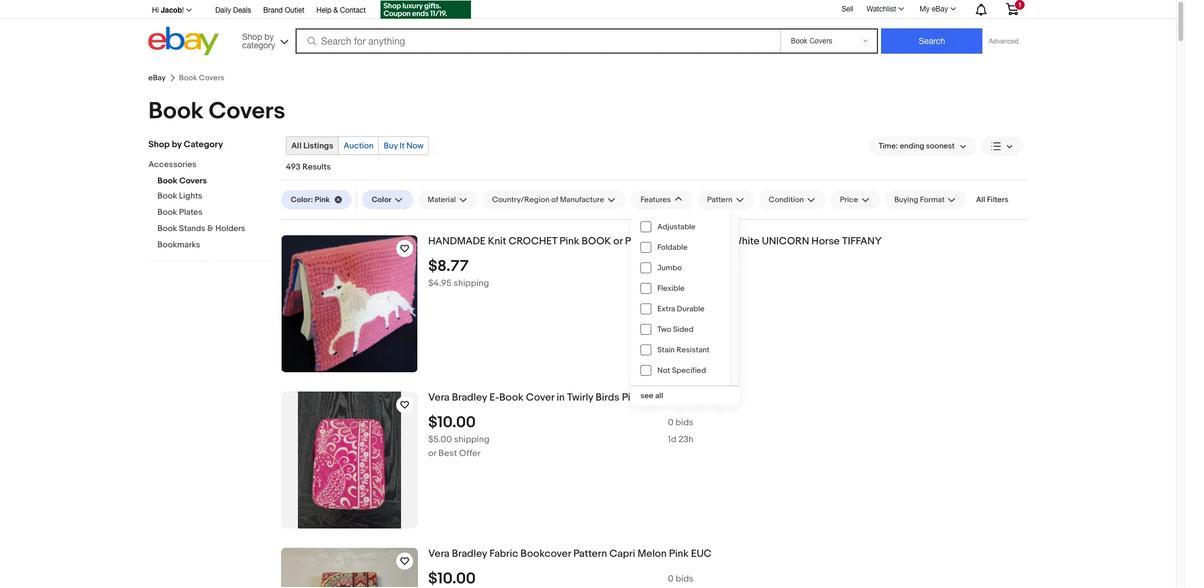 Task type: locate. For each thing, give the bounding box(es) containing it.
not specified link
[[631, 360, 731, 381]]

3 0 from the top
[[668, 573, 674, 585]]

or left best on the bottom left of the page
[[429, 448, 437, 459]]

all filters button
[[972, 190, 1014, 209]]

vera bradley fabric bookcover pattern capri melon pink euc image
[[281, 548, 418, 587]]

bradley left fabric
[[452, 548, 487, 560]]

stain resistant
[[658, 345, 710, 355]]

vera for vera bradley fabric bookcover pattern capri melon pink euc
[[429, 548, 450, 560]]

or
[[614, 235, 623, 247], [429, 448, 437, 459]]

bradley left e-
[[452, 392, 487, 404]]

banner
[[148, 0, 1028, 59]]

cover
[[526, 392, 555, 404]]

jumbo link
[[631, 258, 731, 278]]

two sided
[[658, 325, 694, 334]]

1 horizontal spatial all
[[977, 195, 986, 205]]

get the coupon image
[[381, 1, 471, 19]]

bids inside "0 bids $5.00 shipping"
[[676, 417, 694, 428]]

bookcover
[[521, 548, 571, 560]]

bookmarks
[[158, 240, 200, 250]]

brand outlet link
[[263, 4, 305, 18]]

covers
[[209, 97, 285, 126], [179, 176, 207, 186]]

0 horizontal spatial all
[[292, 141, 302, 151]]

book left the lights
[[158, 191, 177, 201]]

holders
[[215, 223, 246, 234]]

2 vera from the top
[[429, 548, 450, 560]]

$5.00
[[429, 434, 452, 445]]

my ebay link
[[914, 2, 962, 16]]

covers up the lights
[[179, 176, 207, 186]]

& down book plates link
[[207, 223, 214, 234]]

jumbo
[[658, 263, 682, 273]]

$4.95
[[429, 278, 452, 289]]

or right book
[[614, 235, 623, 247]]

flexible
[[658, 284, 685, 293]]

493
[[286, 162, 301, 172]]

1 vertical spatial bradley
[[452, 548, 487, 560]]

0 vertical spatial shipping
[[454, 278, 489, 289]]

vera for vera bradley e-book cover in twirly birds pink
[[429, 392, 450, 404]]

contact
[[340, 6, 366, 14]]

stands
[[179, 223, 206, 234]]

0 vertical spatial all
[[292, 141, 302, 151]]

ebay
[[932, 5, 949, 13], [148, 73, 166, 83]]

0 horizontal spatial &
[[207, 223, 214, 234]]

daily deals link
[[215, 4, 251, 18]]

0 vertical spatial vera
[[429, 392, 450, 404]]

handmade knit crochet pink book or photo album cover white unicorn horse tiffany link
[[429, 235, 1028, 248]]

shipping inside '0 bids $4.95 shipping'
[[454, 278, 489, 289]]

1 horizontal spatial or
[[614, 235, 623, 247]]

1 vera from the top
[[429, 392, 450, 404]]

adjustable
[[658, 222, 696, 232]]

0 bids $4.95 shipping
[[429, 261, 694, 289]]

shipping inside "0 bids $5.00 shipping"
[[454, 434, 490, 445]]

bradley
[[452, 392, 487, 404], [452, 548, 487, 560]]

1 bids from the top
[[676, 261, 694, 272]]

0 bids
[[668, 573, 694, 585]]

bids for $10.00
[[676, 417, 694, 428]]

vera
[[429, 392, 450, 404], [429, 548, 450, 560]]

features button
[[631, 190, 693, 209]]

accessories link
[[148, 159, 263, 171]]

1 0 from the top
[[668, 261, 674, 272]]

1d
[[668, 434, 677, 445]]

all filters
[[977, 195, 1009, 205]]

1 vertical spatial or
[[429, 448, 437, 459]]

filters
[[988, 195, 1009, 205]]

tap to watch item - handmade knit crochet pink book or photo album cover white unicorn horse tiffany image
[[397, 240, 413, 257]]

see
[[641, 391, 654, 401]]

book
[[148, 97, 204, 126], [158, 176, 177, 186], [158, 191, 177, 201], [158, 207, 177, 217], [158, 223, 177, 234], [500, 392, 524, 404]]

bradley for e-
[[452, 392, 487, 404]]

book lights link
[[158, 191, 272, 202]]

all left filters
[[977, 195, 986, 205]]

& right help
[[334, 6, 338, 14]]

two
[[658, 325, 672, 334]]

pink left book
[[560, 235, 580, 247]]

0 vertical spatial bradley
[[452, 392, 487, 404]]

stain resistant link
[[631, 340, 731, 360]]

not specified
[[658, 366, 707, 375]]

0 inside "0 bids $5.00 shipping"
[[668, 417, 674, 428]]

0 vertical spatial 0
[[668, 261, 674, 272]]

2 bradley from the top
[[452, 548, 487, 560]]

my
[[920, 5, 930, 13]]

color: pink link
[[281, 190, 352, 209]]

1 horizontal spatial &
[[334, 6, 338, 14]]

0 horizontal spatial covers
[[179, 176, 207, 186]]

0 vertical spatial bids
[[676, 261, 694, 272]]

0 inside '0 bids $4.95 shipping'
[[668, 261, 674, 272]]

shipping
[[454, 278, 489, 289], [454, 434, 490, 445]]

1 vertical spatial 0
[[668, 417, 674, 428]]

bookmarks link
[[158, 240, 272, 251]]

shipping for $8.77
[[454, 278, 489, 289]]

features
[[641, 195, 671, 205]]

accessories book covers book lights book plates book stands & holders bookmarks
[[148, 159, 246, 250]]

vera right tap to watch item - vera bradley fabric bookcover pattern capri melon pink euc icon
[[429, 548, 450, 560]]

tap to watch item - vera bradley e-book cover in twirly birds pink image
[[397, 397, 413, 413]]

0 horizontal spatial or
[[429, 448, 437, 459]]

outlet
[[285, 6, 305, 14]]

1 vertical spatial vera
[[429, 548, 450, 560]]

foldable
[[658, 243, 688, 252]]

all up "493"
[[292, 141, 302, 151]]

1 bradley from the top
[[452, 392, 487, 404]]

2 vertical spatial bids
[[676, 573, 694, 585]]

bids up 23h
[[676, 417, 694, 428]]

1 shipping from the top
[[454, 278, 489, 289]]

0 for $10.00
[[668, 417, 674, 428]]

all for all filters
[[977, 195, 986, 205]]

daily
[[215, 6, 231, 14]]

23h
[[679, 434, 694, 445]]

0 vertical spatial &
[[334, 6, 338, 14]]

bids for $8.77
[[676, 261, 694, 272]]

0 horizontal spatial ebay
[[148, 73, 166, 83]]

pink right birds at the bottom right
[[622, 392, 642, 404]]

durable
[[677, 304, 705, 314]]

pink
[[315, 195, 330, 205], [560, 235, 580, 247], [622, 392, 642, 404], [669, 548, 689, 560]]

daily deals
[[215, 6, 251, 14]]

all listings link
[[287, 137, 338, 155]]

sell link
[[837, 5, 859, 13]]

1 vertical spatial all
[[977, 195, 986, 205]]

0 vertical spatial covers
[[209, 97, 285, 126]]

book
[[582, 235, 612, 247]]

capri
[[610, 548, 636, 560]]

1 vertical spatial &
[[207, 223, 214, 234]]

vera up the "$10.00"
[[429, 392, 450, 404]]

not
[[658, 366, 671, 375]]

2 vertical spatial 0
[[668, 573, 674, 585]]

&
[[334, 6, 338, 14], [207, 223, 214, 234]]

0 vertical spatial ebay
[[932, 5, 949, 13]]

bradley for fabric
[[452, 548, 487, 560]]

all
[[656, 391, 664, 401]]

& inside accessories book covers book lights book plates book stands & holders bookmarks
[[207, 223, 214, 234]]

0
[[668, 261, 674, 272], [668, 417, 674, 428], [668, 573, 674, 585]]

1 vertical spatial covers
[[179, 176, 207, 186]]

offer
[[459, 448, 481, 459]]

twirly
[[568, 392, 594, 404]]

shipping up offer
[[454, 434, 490, 445]]

covers up category
[[209, 97, 285, 126]]

photo
[[625, 235, 660, 247]]

all inside button
[[977, 195, 986, 205]]

bids up the 3m
[[676, 261, 694, 272]]

1 horizontal spatial ebay
[[932, 5, 949, 13]]

2 bids from the top
[[676, 417, 694, 428]]

0 vertical spatial or
[[614, 235, 623, 247]]

2 0 from the top
[[668, 417, 674, 428]]

bids inside '0 bids $4.95 shipping'
[[676, 261, 694, 272]]

white
[[733, 235, 760, 247]]

shipping down $8.77 at the left
[[454, 278, 489, 289]]

two sided link
[[631, 319, 731, 340]]

book up by
[[148, 97, 204, 126]]

None submit
[[882, 28, 983, 54]]

color:
[[291, 195, 313, 205]]

help & contact
[[317, 6, 366, 14]]

shop
[[148, 139, 170, 150]]

buy it now link
[[379, 137, 429, 155]]

2 shipping from the top
[[454, 434, 490, 445]]

watchlist
[[867, 5, 897, 13]]

1 vertical spatial shipping
[[454, 434, 490, 445]]

bids down euc
[[676, 573, 694, 585]]

pink left euc
[[669, 548, 689, 560]]

cover
[[695, 235, 731, 247]]

1 vertical spatial bids
[[676, 417, 694, 428]]

all for all listings
[[292, 141, 302, 151]]



Task type: vqa. For each thing, say whether or not it's contained in the screenshot.
'&' to the right
yes



Task type: describe. For each thing, give the bounding box(es) containing it.
help & contact link
[[317, 4, 366, 18]]

book left 'cover'
[[500, 392, 524, 404]]

sell
[[842, 5, 854, 13]]

banner containing sell
[[148, 0, 1028, 59]]

1 horizontal spatial covers
[[209, 97, 285, 126]]

handmade knit crochet pink book or photo album cover white unicorn horse tiffany image
[[282, 235, 417, 372]]

help
[[317, 6, 332, 14]]

buy it now
[[384, 141, 424, 151]]

sided
[[674, 325, 694, 334]]

ebay link
[[148, 73, 166, 83]]

3m
[[679, 278, 692, 289]]

book down accessories
[[158, 176, 177, 186]]

results
[[303, 162, 331, 172]]

$10.00
[[429, 413, 476, 432]]

vera bradley fabric bookcover pattern capri melon pink euc
[[429, 548, 712, 560]]

see all
[[641, 391, 664, 401]]

all listings
[[292, 141, 334, 151]]

1h
[[668, 278, 677, 289]]

watchlist link
[[861, 2, 910, 16]]

& inside account navigation
[[334, 6, 338, 14]]

book left plates
[[158, 207, 177, 217]]

horse
[[812, 235, 840, 247]]

$8.77
[[429, 257, 469, 276]]

book covers
[[148, 97, 285, 126]]

1h 3m
[[668, 278, 692, 289]]

book stands & holders link
[[158, 223, 272, 235]]

brand outlet
[[263, 6, 305, 14]]

euc
[[691, 548, 712, 560]]

book up bookmarks
[[158, 223, 177, 234]]

tiffany
[[843, 235, 883, 247]]

vera bradley e-book cover in twirly birds pink image
[[298, 392, 401, 529]]

e-
[[490, 392, 500, 404]]

accessories
[[148, 159, 197, 170]]

color: pink
[[291, 195, 330, 205]]

extra durable link
[[631, 299, 731, 319]]

pattern
[[574, 548, 607, 560]]

now
[[407, 141, 424, 151]]

see all button
[[631, 386, 740, 406]]

extra durable
[[658, 304, 705, 314]]

album
[[662, 235, 693, 247]]

pink right color:
[[315, 195, 330, 205]]

shop by category
[[148, 139, 223, 150]]

unicorn
[[762, 235, 810, 247]]

vera bradley fabric bookcover pattern capri melon pink euc link
[[429, 548, 1028, 561]]

book plates link
[[158, 207, 272, 218]]

best
[[439, 448, 457, 459]]

advanced
[[989, 37, 1019, 45]]

1d 23h or best offer
[[429, 434, 694, 459]]

in
[[557, 392, 565, 404]]

knit
[[488, 235, 507, 247]]

plates
[[179, 207, 203, 217]]

vera bradley e-book cover in twirly birds pink
[[429, 392, 642, 404]]

account navigation
[[148, 0, 1028, 21]]

tap to watch item - vera bradley fabric bookcover pattern capri melon pink euc image
[[397, 553, 413, 570]]

listings
[[304, 141, 334, 151]]

extra
[[658, 304, 676, 314]]

it
[[400, 141, 405, 151]]

fabric
[[490, 548, 519, 560]]

handmade knit crochet pink book or photo album cover white unicorn horse tiffany
[[429, 235, 883, 247]]

my ebay
[[920, 5, 949, 13]]

crochet
[[509, 235, 558, 247]]

covers inside accessories book covers book lights book plates book stands & holders bookmarks
[[179, 176, 207, 186]]

shipping for $10.00
[[454, 434, 490, 445]]

your shopping cart contains 1 item image
[[1006, 3, 1020, 15]]

brand
[[263, 6, 283, 14]]

ebay inside account navigation
[[932, 5, 949, 13]]

birds
[[596, 392, 620, 404]]

3 bids from the top
[[676, 573, 694, 585]]

handmade
[[429, 235, 486, 247]]

0 bids $5.00 shipping
[[429, 417, 694, 445]]

0 for $8.77
[[668, 261, 674, 272]]

by
[[172, 139, 182, 150]]

buy
[[384, 141, 398, 151]]

category
[[184, 139, 223, 150]]

or inside the 1d 23h or best offer
[[429, 448, 437, 459]]

melon
[[638, 548, 667, 560]]

1 vertical spatial ebay
[[148, 73, 166, 83]]



